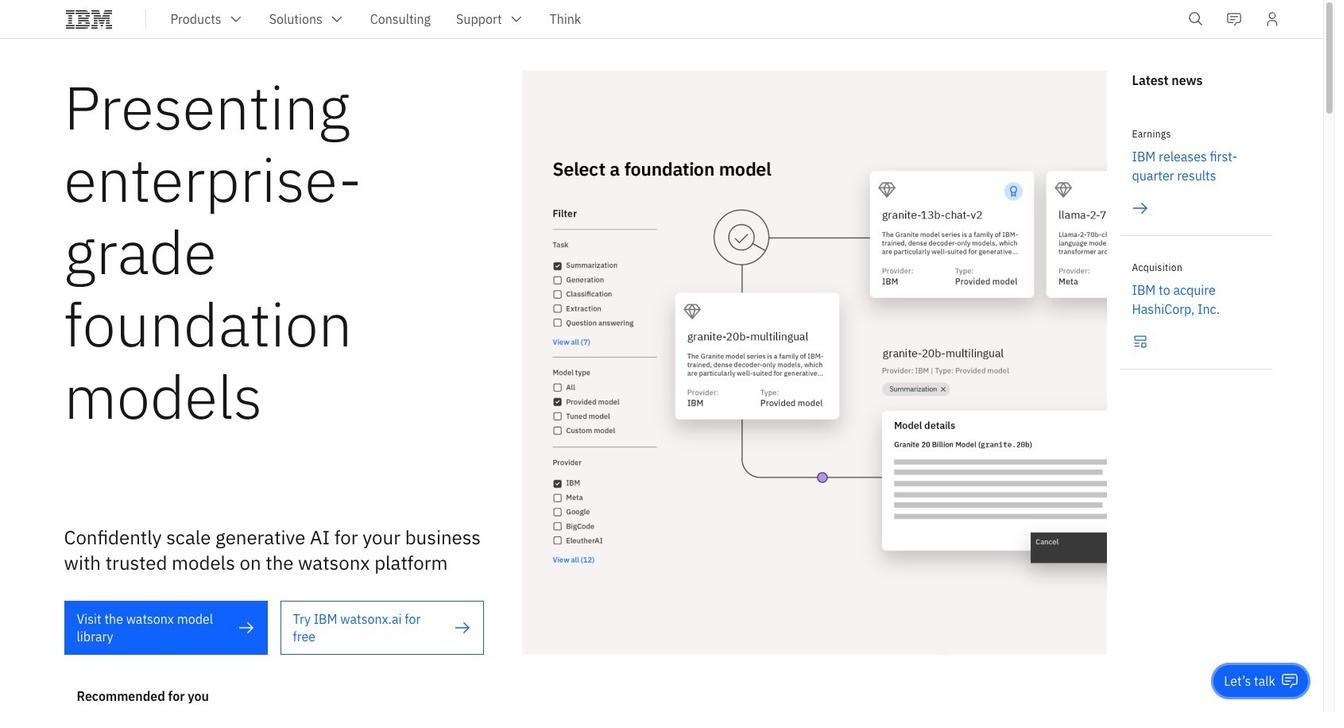 Task type: locate. For each thing, give the bounding box(es) containing it.
let's talk element
[[1224, 672, 1276, 690]]



Task type: vqa. For each thing, say whether or not it's contained in the screenshot.
Location image
no



